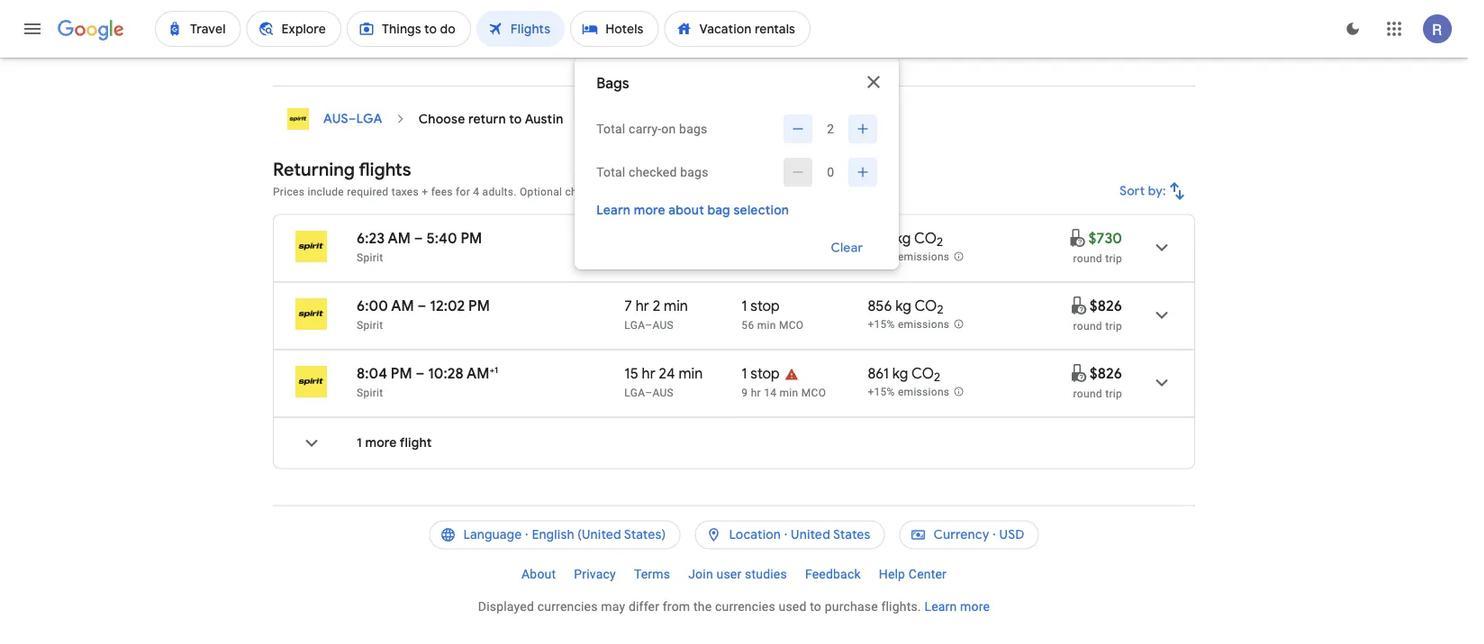 Task type: vqa. For each thing, say whether or not it's contained in the screenshot.
the Pasta
no



Task type: locate. For each thing, give the bounding box(es) containing it.
pm inside 6:23 am – 5:40 pm spirit
[[461, 229, 482, 248]]

learn down and
[[597, 202, 631, 219]]

2 right 856
[[938, 303, 944, 318]]

flight details. leaves laguardia airport at 8:04 pm on thursday, december 7 and arrives at austin-bergstrom international airport at 10:28 am on friday, december 8. image
[[1141, 361, 1184, 405]]

feedback link
[[797, 561, 870, 589]]

2 vertical spatial pm
[[391, 365, 412, 383]]

co right "861"
[[912, 365, 935, 383]]

1 up 56
[[742, 297, 748, 315]]

2 stop from the top
[[751, 365, 780, 383]]

stop up 56
[[751, 297, 780, 315]]

0 vertical spatial 1 stop flight. element
[[742, 297, 780, 318]]

0 vertical spatial more
[[634, 202, 666, 219]]

2 round trip from the top
[[1074, 320, 1123, 333]]

1 vertical spatial $826
[[1090, 365, 1123, 383]]

bags up total checked bags
[[680, 122, 708, 137]]

7
[[625, 297, 633, 315]]

am
[[388, 229, 411, 248], [391, 297, 414, 315], [467, 365, 490, 383]]

1 inside the 1 stop 56 min mco
[[742, 297, 748, 315]]

am right 6:23
[[388, 229, 411, 248]]

1 total from the top
[[597, 122, 626, 137]]

1 right 1 more flight image
[[357, 435, 362, 452]]

2 vertical spatial kg
[[893, 365, 909, 383]]

trip down 826 us dollars text field
[[1106, 388, 1123, 400]]

more left about
[[634, 202, 666, 219]]

charges
[[565, 186, 606, 198]]

co up +24% emissions
[[915, 229, 937, 248]]

studies
[[745, 567, 788, 582]]

0 vertical spatial co
[[915, 229, 937, 248]]

2 up +24% emissions
[[937, 235, 944, 250]]

2 right airlines popup button
[[586, 35, 593, 51]]

$826
[[1090, 297, 1123, 315], [1090, 365, 1123, 383]]

2 carry-on bags button
[[575, 28, 711, 57]]

1 horizontal spatial +
[[490, 365, 495, 376]]

1 $826 from the top
[[1090, 297, 1123, 315]]

bag right about
[[708, 202, 731, 219]]

6:00 am – 12:02 pm spirit
[[357, 297, 490, 332]]

1 for 1 stop
[[742, 365, 748, 383]]

round down 826 us dollars text field
[[1074, 388, 1103, 400]]

1 vertical spatial kg
[[896, 297, 912, 315]]

carry- up total checked bags
[[629, 122, 662, 137]]

0 vertical spatial learn
[[597, 202, 631, 219]]

+
[[422, 186, 428, 198], [490, 365, 495, 376]]

co
[[915, 229, 937, 248], [915, 297, 938, 315], [912, 365, 935, 383]]

spirit for 6:00 am
[[357, 319, 383, 332]]

1 vertical spatial round
[[1074, 320, 1103, 333]]

return
[[469, 111, 506, 128]]

emissions
[[898, 251, 950, 264], [898, 319, 950, 331], [898, 386, 950, 399]]

0 vertical spatial round trip
[[1074, 252, 1123, 265]]

1 vertical spatial +
[[490, 365, 495, 376]]

stop
[[751, 297, 780, 315], [751, 365, 780, 383]]

1 vertical spatial +15%
[[868, 386, 896, 399]]

0 vertical spatial to
[[510, 111, 522, 128]]

more inside returning flights main content
[[365, 435, 397, 452]]

min
[[664, 297, 688, 315], [758, 319, 777, 332], [679, 365, 703, 383], [780, 387, 799, 399]]

2 vertical spatial hr
[[751, 387, 761, 399]]

to right used
[[810, 600, 822, 615]]

pm right "5:40"
[[461, 229, 482, 248]]

round trip for 856
[[1074, 320, 1123, 333]]

0 horizontal spatial bag
[[708, 202, 731, 219]]

+ right 10:28 at the bottom left
[[490, 365, 495, 376]]

1 vertical spatial aus
[[653, 319, 674, 332]]

2 inside 856 kg co 2
[[938, 303, 944, 318]]

more inside search box
[[634, 202, 666, 219]]

bags
[[652, 35, 681, 51], [680, 122, 708, 137], [681, 165, 709, 180]]

2 +15% emissions from the top
[[868, 386, 950, 399]]

3 round trip from the top
[[1074, 388, 1123, 400]]

hr inside 7 hr 2 min lga – aus
[[636, 297, 650, 315]]

spirit inside 6:00 am – 12:02 pm spirit
[[357, 319, 383, 332]]

+15%
[[868, 319, 896, 331], [868, 386, 896, 399]]

round trip down 826 us dollars text field
[[1074, 388, 1123, 400]]

– down total duration 15 hr 24 min. element
[[646, 387, 653, 399]]

total duration 7 hr 2 min. element
[[625, 297, 742, 318]]

2 horizontal spatial more
[[961, 600, 991, 615]]

+15% down 856
[[868, 319, 896, 331]]

trip down $826 text box
[[1106, 320, 1123, 333]]

2 right '7'
[[653, 297, 661, 315]]

2 total from the top
[[597, 165, 626, 180]]

co inside 861 kg co 2
[[912, 365, 935, 383]]

co inside the kg co 2
[[915, 229, 937, 248]]

aus
[[324, 111, 349, 128], [653, 319, 674, 332], [653, 387, 674, 399]]

3 emissions from the top
[[898, 386, 950, 399]]

3 trip from the top
[[1106, 388, 1123, 400]]

0 vertical spatial hr
[[636, 297, 650, 315]]

spirit for 6:23 am
[[357, 251, 383, 264]]

2 up 0 in the right of the page
[[827, 122, 835, 137]]

1 vertical spatial hr
[[642, 365, 656, 383]]

more for about
[[634, 202, 666, 219]]

mco right 56
[[779, 319, 804, 332]]

0 vertical spatial +15% emissions
[[868, 319, 950, 331]]

Arrival time: 12:02 PM. text field
[[430, 297, 490, 315]]

826 US dollars text field
[[1090, 297, 1123, 315]]

lga down 15
[[625, 387, 646, 399]]

pm for 12:02 pm
[[469, 297, 490, 315]]

Departure time: 6:00 AM. text field
[[357, 297, 414, 315]]

(united
[[578, 527, 622, 543]]

checked inside search box
[[629, 165, 677, 180]]

1 vertical spatial checked
[[771, 195, 814, 208]]

1 vertical spatial am
[[391, 297, 414, 315]]

english
[[532, 527, 575, 543]]

am right 10:28 at the bottom left
[[467, 365, 490, 383]]

total down bags
[[597, 122, 626, 137]]

2 +15% from the top
[[868, 386, 896, 399]]

spirit inside 6:23 am – 5:40 pm spirit
[[357, 251, 383, 264]]

am right 6:00
[[391, 297, 414, 315]]

bags inside popup button
[[652, 35, 681, 51]]

1 vertical spatial on
[[662, 122, 676, 137]]

airlines
[[492, 35, 537, 51]]

carry-
[[596, 35, 634, 51], [629, 122, 662, 137]]

co for 856
[[915, 297, 938, 315]]

hr right '7'
[[636, 297, 650, 315]]

min right '7'
[[664, 297, 688, 315]]

carry- inside popup button
[[596, 35, 634, 51]]

lga inside 7 hr 2 min lga – aus
[[625, 319, 646, 332]]

0 vertical spatial kg
[[896, 229, 912, 248]]

mco inside the 1 stop 56 min mco
[[779, 319, 804, 332]]

1 +15% from the top
[[868, 319, 896, 331]]

about
[[669, 202, 705, 219]]

emissions down 856 kg co 2
[[898, 319, 950, 331]]

spirit down 6:23
[[357, 251, 383, 264]]

min inside the 1 stop 56 min mco
[[758, 319, 777, 332]]

mco inside layover (1 of 1) is a 9 hr 14 min overnight layover at orlando international airport in orlando. element
[[802, 387, 827, 399]]

856 kg co 2
[[868, 297, 944, 318]]

2 vertical spatial emissions
[[898, 386, 950, 399]]

total for total checked bags
[[597, 165, 626, 180]]

spirit down 8:04
[[357, 387, 383, 399]]

kg inside 856 kg co 2
[[896, 297, 912, 315]]

1 spirit from the top
[[357, 251, 383, 264]]

0 vertical spatial this price may not include overhead bin access image
[[1069, 295, 1090, 317]]

0 vertical spatial spirit
[[357, 251, 383, 264]]

the
[[694, 600, 712, 615]]

1 vertical spatial more
[[365, 435, 397, 452]]

more for flight
[[365, 435, 397, 452]]

2 carry-on bags
[[586, 35, 681, 51]]

required
[[347, 186, 389, 198]]

help center link
[[870, 561, 956, 589]]

sort by: button
[[1113, 170, 1196, 213]]

bags left 'price' in the top of the page
[[652, 35, 681, 51]]

currencies down join user studies link
[[716, 600, 776, 615]]

0 vertical spatial on
[[634, 35, 649, 51]]

0 vertical spatial pm
[[461, 229, 482, 248]]

0 vertical spatial +
[[422, 186, 428, 198]]

1 stop
[[742, 365, 780, 383]]

2 this price may not include overhead bin access image from the top
[[1069, 363, 1090, 384]]

1 vertical spatial this price may not include overhead bin access image
[[1069, 363, 1090, 384]]

0 vertical spatial emissions
[[898, 251, 950, 264]]

united
[[791, 527, 831, 543]]

1 stop flight. element up 14
[[742, 365, 780, 386]]

checked for remove
[[771, 195, 814, 208]]

0 vertical spatial trip
[[1106, 252, 1123, 265]]

1 this price may not include overhead bin access image from the top
[[1069, 295, 1090, 317]]

1 horizontal spatial learn
[[925, 600, 957, 615]]

aus for 12:02 pm
[[653, 319, 674, 332]]

1 right 10:28 at the bottom left
[[495, 365, 499, 376]]

1 vertical spatial mco
[[802, 387, 827, 399]]

spirit
[[357, 251, 383, 264], [357, 319, 383, 332], [357, 387, 383, 399]]

1 vertical spatial pm
[[469, 297, 490, 315]]

1 for 1 more flight
[[357, 435, 362, 452]]

learn down center
[[925, 600, 957, 615]]

0 horizontal spatial to
[[510, 111, 522, 128]]

emissions for kg co
[[898, 251, 950, 264]]

mco right 14
[[802, 387, 827, 399]]

co inside 856 kg co 2
[[915, 297, 938, 315]]

– left 12:02
[[418, 297, 427, 315]]

min right 24
[[679, 365, 703, 383]]

swap origin and destination. image
[[549, 0, 570, 7]]

bags up learn more about bag selection link
[[681, 165, 709, 180]]

2 vertical spatial bags
[[681, 165, 709, 180]]

+15% emissions for 861
[[868, 386, 950, 399]]

stops button
[[399, 21, 474, 64]]

0 vertical spatial +15%
[[868, 319, 896, 331]]

0 vertical spatial checked
[[629, 165, 677, 180]]

0 vertical spatial bags
[[652, 35, 681, 51]]

2 $826 from the top
[[1090, 365, 1123, 383]]

1 vertical spatial +15% emissions
[[868, 386, 950, 399]]

1 horizontal spatial checked
[[771, 195, 814, 208]]

+15% for 861
[[868, 386, 896, 399]]

2 vertical spatial lga
[[625, 387, 646, 399]]

round down this price may not include overhead bin access image
[[1074, 252, 1103, 265]]

on up total checked bags
[[662, 122, 676, 137]]

emissions down the kg co 2
[[898, 251, 950, 264]]

$826 left flight details. leaves laguardia airport at 6:00 am on thursday, december 7 and arrives at austin-bergstrom international airport at 12:02 pm on thursday, december 7. image
[[1090, 297, 1123, 315]]

1 stop flight. element up 56
[[742, 297, 780, 318]]

0 vertical spatial mco
[[779, 319, 804, 332]]

aus up returning flights
[[324, 111, 349, 128]]

emissions down 861 kg co 2
[[898, 386, 950, 399]]

aus inside 15 hr 24 min lga – aus
[[653, 387, 674, 399]]

for
[[456, 186, 470, 198]]

9 hr 14 min mco
[[742, 387, 827, 399]]

min for 15 hr 24 min
[[679, 365, 703, 383]]

0 horizontal spatial on
[[634, 35, 649, 51]]

1 vertical spatial bags
[[680, 122, 708, 137]]

round trip down $730
[[1074, 252, 1123, 265]]

total up and
[[597, 165, 626, 180]]

learn more link
[[925, 600, 991, 615]]

bag down 0 in the right of the page
[[817, 195, 836, 208]]

– inside 6:23 am – 5:40 pm spirit
[[414, 229, 423, 248]]

0 horizontal spatial currencies
[[538, 600, 598, 615]]

0 horizontal spatial checked
[[629, 165, 677, 180]]

2 vertical spatial round
[[1074, 388, 1103, 400]]

bag inside search box
[[708, 202, 731, 219]]

2 vertical spatial co
[[912, 365, 935, 383]]

am inside 6:00 am – 12:02 pm spirit
[[391, 297, 414, 315]]

2 vertical spatial more
[[961, 600, 991, 615]]

2 currencies from the left
[[716, 600, 776, 615]]

learn inside search box
[[597, 202, 631, 219]]

lga inside 15 hr 24 min lga – aus
[[625, 387, 646, 399]]

2 round from the top
[[1074, 320, 1103, 333]]

$826 for 861
[[1090, 365, 1123, 383]]

1 vertical spatial total
[[597, 165, 626, 180]]

2 vertical spatial round trip
[[1074, 388, 1123, 400]]

1 vertical spatial lga
[[625, 319, 646, 332]]

pm
[[461, 229, 482, 248], [469, 297, 490, 315], [391, 365, 412, 383]]

hr inside 15 hr 24 min lga – aus
[[642, 365, 656, 383]]

mco for hr
[[802, 387, 827, 399]]

stop up 14
[[751, 365, 780, 383]]

0 vertical spatial round
[[1074, 252, 1103, 265]]

0 horizontal spatial +
[[422, 186, 428, 198]]

to right return
[[510, 111, 522, 128]]

2 vertical spatial spirit
[[357, 387, 383, 399]]

2 vertical spatial aus
[[653, 387, 674, 399]]

this price may not include overhead bin access image
[[1068, 227, 1089, 249]]

2 trip from the top
[[1106, 320, 1123, 333]]

taxes
[[392, 186, 419, 198]]

mco
[[779, 319, 804, 332], [802, 387, 827, 399]]

856
[[868, 297, 893, 315]]

– down total duration 7 hr 2 min. element
[[646, 319, 653, 332]]

kg inside 861 kg co 2
[[893, 365, 909, 383]]

connecting airports, not selected image
[[990, 21, 1152, 64]]

1 up 9
[[742, 365, 748, 383]]

bags for 2 carry-on bags
[[652, 35, 681, 51]]

1 horizontal spatial more
[[634, 202, 666, 219]]

1 inside 8:04 pm – 10:28 am + 1
[[495, 365, 499, 376]]

currency
[[934, 527, 990, 543]]

min for 1 stop
[[758, 319, 777, 332]]

1 vertical spatial emissions
[[898, 319, 950, 331]]

2 vertical spatial trip
[[1106, 388, 1123, 400]]

differ
[[629, 600, 660, 615]]

8:04 pm – 10:28 am + 1
[[357, 365, 499, 383]]

hr right 15
[[642, 365, 656, 383]]

stop for 1 stop 56 min mco
[[751, 297, 780, 315]]

this price may not include overhead bin access image down this price may not include overhead bin access image
[[1069, 295, 1090, 317]]

emissions for 856
[[898, 319, 950, 331]]

– left 10:28 at the bottom left
[[416, 365, 425, 383]]

2 1 stop flight. element from the top
[[742, 365, 780, 386]]

checked
[[629, 165, 677, 180], [771, 195, 814, 208]]

0 horizontal spatial more
[[365, 435, 397, 452]]

round trip down $826 text box
[[1074, 320, 1123, 333]]

1 horizontal spatial to
[[810, 600, 822, 615]]

2 spirit from the top
[[357, 319, 383, 332]]

1 vertical spatial co
[[915, 297, 938, 315]]

1 vertical spatial to
[[810, 600, 822, 615]]

more left flight
[[365, 435, 397, 452]]

– up returning flights
[[349, 111, 357, 128]]

displayed
[[478, 600, 534, 615]]

this price may not include overhead bin access image down $826 text box
[[1069, 363, 1090, 384]]

0 vertical spatial stop
[[751, 297, 780, 315]]

1 horizontal spatial bag
[[817, 195, 836, 208]]

co right 856
[[915, 297, 938, 315]]

– left "5:40"
[[414, 229, 423, 248]]

Arrival time: 5:40 PM. text field
[[427, 229, 482, 248]]

6:23 am – 5:40 pm spirit
[[357, 229, 482, 264]]

flight details. leaves laguardia airport at 6:00 am on thursday, december 7 and arrives at austin-bergstrom international airport at 12:02 pm on thursday, december 7. image
[[1141, 294, 1184, 337]]

min right 56
[[758, 319, 777, 332]]

1 inside 1 stop flight. element
[[742, 365, 748, 383]]

from
[[663, 600, 691, 615]]

carry- up bags
[[596, 35, 634, 51]]

change appearance image
[[1332, 7, 1375, 50]]

selection
[[734, 202, 790, 219]]

0 horizontal spatial learn
[[597, 202, 631, 219]]

min inside 15 hr 24 min lga – aus
[[679, 365, 703, 383]]

states)
[[624, 527, 666, 543]]

– inside 7 hr 2 min lga – aus
[[646, 319, 653, 332]]

Departure time: 6:23 AM. text field
[[357, 229, 411, 248]]

kg
[[896, 229, 912, 248], [896, 297, 912, 315], [893, 365, 909, 383]]

0 vertical spatial $826
[[1090, 297, 1123, 315]]

+15% emissions down 856 kg co 2
[[868, 319, 950, 331]]

stop inside the 1 stop 56 min mco
[[751, 297, 780, 315]]

kg up +24% emissions
[[896, 229, 912, 248]]

2 emissions from the top
[[898, 319, 950, 331]]

pm right 12:02
[[469, 297, 490, 315]]

round down $826 text box
[[1074, 320, 1103, 333]]

round trip
[[1074, 252, 1123, 265], [1074, 320, 1123, 333], [1074, 388, 1123, 400]]

pm right 8:04
[[391, 365, 412, 383]]

join
[[689, 567, 714, 582]]

1 vertical spatial trip
[[1106, 320, 1123, 333]]

1 horizontal spatial currencies
[[716, 600, 776, 615]]

3 round from the top
[[1074, 388, 1103, 400]]

clear
[[831, 240, 864, 256]]

826 US dollars text field
[[1090, 365, 1123, 383]]

+ left fees
[[422, 186, 428, 198]]

2
[[586, 35, 593, 51], [827, 122, 835, 137], [937, 235, 944, 250], [653, 297, 661, 315], [938, 303, 944, 318], [935, 370, 941, 385]]

– inside 15 hr 24 min lga – aus
[[646, 387, 653, 399]]

passenger assistance button
[[734, 186, 845, 198]]

1 horizontal spatial on
[[662, 122, 676, 137]]

$826 left flight details. leaves laguardia airport at 8:04 pm on thursday, december 7 and arrives at austin-bergstrom international airport at 10:28 am on friday, december 8. icon
[[1090, 365, 1123, 383]]

duration, not selected image
[[1159, 21, 1253, 64]]

bag
[[817, 195, 836, 208], [708, 202, 731, 219]]

aus inside 7 hr 2 min lga – aus
[[653, 319, 674, 332]]

2 right "861"
[[935, 370, 941, 385]]

aus – lga
[[324, 111, 383, 128]]

0 vertical spatial am
[[388, 229, 411, 248]]

lga up the flights
[[357, 111, 383, 128]]

round for 861
[[1074, 388, 1103, 400]]

join user studies
[[689, 567, 788, 582]]

am for 6:00 am
[[391, 297, 414, 315]]

1 vertical spatial carry-
[[629, 122, 662, 137]]

1 vertical spatial learn
[[925, 600, 957, 615]]

1 stop from the top
[[751, 297, 780, 315]]

user
[[717, 567, 742, 582]]

am inside 6:23 am – 5:40 pm spirit
[[388, 229, 411, 248]]

this price may not include overhead bin access image for 861
[[1069, 363, 1090, 384]]

lga down '7'
[[625, 319, 646, 332]]

+15% down "861"
[[868, 386, 896, 399]]

730 US dollars text field
[[1089, 229, 1123, 248]]

currencies down the privacy link
[[538, 600, 598, 615]]

3 spirit from the top
[[357, 387, 383, 399]]

min right 14
[[780, 387, 799, 399]]

0 vertical spatial total
[[597, 122, 626, 137]]

layover (1 of 1) is a 56 min layover at orlando international airport in orlando. element
[[742, 318, 859, 333]]

pm inside 6:00 am – 12:02 pm spirit
[[469, 297, 490, 315]]

on up total carry-on bags
[[634, 35, 649, 51]]

about
[[522, 567, 556, 582]]

more down currency
[[961, 600, 991, 615]]

861 kg co 2
[[868, 365, 941, 385]]

layover (1 of 1) is a 9 hr 14 min overnight layover at orlando international airport in orlando. element
[[742, 386, 859, 400]]

min inside 7 hr 2 min lga – aus
[[664, 297, 688, 315]]

and
[[609, 186, 628, 198]]

aus down total duration 7 hr 2 min. element
[[653, 319, 674, 332]]

+15% emissions down 861 kg co 2
[[868, 386, 950, 399]]

0 vertical spatial carry-
[[596, 35, 634, 51]]

1 vertical spatial spirit
[[357, 319, 383, 332]]

hr right 9
[[751, 387, 761, 399]]

1 emissions from the top
[[898, 251, 950, 264]]

trip down $730
[[1106, 252, 1123, 265]]

1 vertical spatial stop
[[751, 365, 780, 383]]

1 stop flight. element
[[742, 297, 780, 318], [742, 365, 780, 386]]

1 vertical spatial 1 stop flight. element
[[742, 365, 780, 386]]

hr for 2
[[636, 297, 650, 315]]

kg right "861"
[[893, 365, 909, 383]]

spirit down 6:00
[[357, 319, 383, 332]]

1 +15% emissions from the top
[[868, 319, 950, 331]]

this price may not include overhead bin access image
[[1069, 295, 1090, 317], [1069, 363, 1090, 384]]

center
[[909, 567, 947, 582]]

1 vertical spatial round trip
[[1074, 320, 1123, 333]]

on inside popup button
[[634, 35, 649, 51]]

kg right 856
[[896, 297, 912, 315]]

passenger assistance
[[734, 186, 845, 198]]

aus down 24
[[653, 387, 674, 399]]

None search field
[[273, 0, 1253, 270]]



Task type: describe. For each thing, give the bounding box(es) containing it.
+15% for 856
[[868, 319, 896, 331]]

flight
[[400, 435, 432, 452]]

feedback
[[806, 567, 861, 582]]

8:04
[[357, 365, 388, 383]]

14
[[764, 387, 777, 399]]

mco for stop
[[779, 319, 804, 332]]

co for 861
[[912, 365, 935, 383]]

flights.
[[882, 600, 922, 615]]

carry- for total
[[629, 122, 662, 137]]

24
[[659, 365, 676, 383]]

$730
[[1089, 229, 1123, 248]]

hr for 24
[[642, 365, 656, 383]]

learn more about bag selection link
[[597, 202, 790, 219]]

(1)
[[363, 35, 377, 51]]

1 more flight image
[[290, 422, 333, 465]]

flight details. leaves laguardia airport at 6:23 am on thursday, december 7 and arrives at austin-bergstrom international airport at 5:40 pm on thursday, december 7. image
[[1141, 226, 1184, 269]]

privacy
[[574, 567, 616, 582]]

Departure time: 8:04 PM. text field
[[357, 365, 412, 383]]

may
[[601, 600, 626, 615]]

12:02
[[430, 297, 465, 315]]

9
[[742, 387, 748, 399]]

prices
[[273, 186, 305, 198]]

1 1 stop flight. element from the top
[[742, 297, 780, 318]]

all filters (1) button
[[273, 21, 392, 64]]

none search field containing bags
[[273, 0, 1253, 270]]

sort
[[1120, 183, 1146, 200]]

choose
[[419, 111, 465, 128]]

close dialog image
[[864, 72, 885, 93]]

Arrival time: 10:28 AM on  Friday, December 8. text field
[[428, 365, 499, 383]]

1 currencies from the left
[[538, 600, 598, 615]]

assistance
[[790, 186, 845, 198]]

sort by:
[[1120, 183, 1167, 200]]

displayed currencies may differ from the currencies used to purchase flights. learn more
[[478, 600, 991, 615]]

trip for 861
[[1106, 388, 1123, 400]]

1 for 1 stop 56 min mco
[[742, 297, 748, 315]]

returning
[[273, 158, 355, 181]]

flights
[[359, 158, 412, 181]]

lga for 10:28 am
[[625, 387, 646, 399]]

4
[[473, 186, 480, 198]]

price button
[[719, 28, 791, 57]]

purchase
[[825, 600, 878, 615]]

0 vertical spatial aus
[[324, 111, 349, 128]]

include
[[308, 186, 344, 198]]

15
[[625, 365, 639, 383]]

leaves laguardia airport at 6:23 am on thursday, december 7 and arrives at austin-bergstrom international airport at 5:40 pm on thursday, december 7. element
[[357, 229, 482, 248]]

location
[[729, 527, 781, 543]]

all
[[307, 35, 322, 51]]

united states
[[791, 527, 871, 543]]

56
[[742, 319, 755, 332]]

layover (1 of 1) is a 5 hr 50 min layover at fort lauderdale-hollywood international airport in fort lauderdale. element
[[742, 251, 859, 265]]

+24% emissions
[[868, 251, 950, 264]]

by:
[[1149, 183, 1167, 200]]

price
[[729, 35, 760, 51]]

privacy link
[[565, 561, 625, 589]]

terms link
[[625, 561, 680, 589]]

7 hr 2 min lga – aus
[[625, 297, 688, 332]]

stop for 1 stop
[[751, 365, 780, 383]]

– inside 6:00 am – 12:02 pm spirit
[[418, 297, 427, 315]]

total for total carry-on bags
[[597, 122, 626, 137]]

am for 6:23 am
[[388, 229, 411, 248]]

+24%
[[868, 251, 896, 264]]

passenger
[[734, 186, 787, 198]]

emissions for 861
[[898, 386, 950, 399]]

all filters (1)
[[307, 35, 377, 51]]

total duration 15 hr 24 min. element
[[625, 365, 742, 386]]

+15% emissions for 856
[[868, 319, 950, 331]]

airlines button
[[481, 21, 568, 64]]

1 more flight
[[357, 435, 432, 452]]

1 round trip from the top
[[1074, 252, 1123, 265]]

on for total carry-on bags
[[662, 122, 676, 137]]

kg for 861
[[893, 365, 909, 383]]

total checked bags
[[597, 165, 709, 180]]

6:00
[[357, 297, 388, 315]]

learn more about bag selection
[[597, 202, 790, 219]]

optional charges and
[[520, 186, 630, 198]]

$826 for 856
[[1090, 297, 1123, 315]]

2 inside 7 hr 2 min lga – aus
[[653, 297, 661, 315]]

times
[[809, 35, 844, 51]]

checked for total
[[629, 165, 677, 180]]

remove checked bag
[[727, 195, 836, 208]]

returning flights main content
[[273, 101, 1196, 484]]

trip for 856
[[1106, 320, 1123, 333]]

stops
[[410, 35, 444, 51]]

carry- for 2
[[596, 35, 634, 51]]

times button
[[798, 28, 875, 57]]

about link
[[513, 561, 565, 589]]

5:40
[[427, 229, 457, 248]]

austin
[[525, 111, 564, 128]]

adults.
[[483, 186, 517, 198]]

0 vertical spatial lga
[[357, 111, 383, 128]]

kg co 2
[[892, 229, 944, 250]]

terms
[[634, 567, 671, 582]]

on for 2 carry-on bags
[[634, 35, 649, 51]]

states
[[834, 527, 871, 543]]

1 stop 56 min mco
[[742, 297, 804, 332]]

this price may not include overhead bin access image for 856
[[1069, 295, 1090, 317]]

861
[[868, 365, 890, 383]]

choose return to austin
[[419, 111, 564, 128]]

+ inside 8:04 pm – 10:28 am + 1
[[490, 365, 495, 376]]

bags
[[597, 75, 630, 93]]

aus for 10:28 am
[[653, 387, 674, 399]]

1 trip from the top
[[1106, 252, 1123, 265]]

min for 7 hr 2 min
[[664, 297, 688, 315]]

english (united states)
[[532, 527, 666, 543]]

1 round from the top
[[1074, 252, 1103, 265]]

round trip for 861
[[1074, 388, 1123, 400]]

2 inside popup button
[[586, 35, 593, 51]]

language
[[464, 527, 522, 543]]

total carry-on bags
[[597, 122, 708, 137]]

2 inside the kg co 2
[[937, 235, 944, 250]]

optional
[[520, 186, 563, 198]]

2 inside 861 kg co 2
[[935, 370, 941, 385]]

leaves laguardia airport at 6:00 am on thursday, december 7 and arrives at austin-bergstrom international airport at 12:02 pm on thursday, december 7. element
[[357, 297, 490, 315]]

filters
[[325, 35, 360, 51]]

join user studies link
[[680, 561, 797, 589]]

kg for 856
[[896, 297, 912, 315]]

main menu image
[[22, 18, 43, 40]]

hr for 14
[[751, 387, 761, 399]]

bags for total carry-on bags
[[680, 122, 708, 137]]

emissions, not selected image
[[882, 21, 983, 64]]

leaves laguardia airport at 8:04 pm on thursday, december 7 and arrives at austin-bergstrom international airport at 10:28 am on friday, december 8. element
[[357, 365, 499, 383]]

kg inside the kg co 2
[[896, 229, 912, 248]]

pm for 5:40 pm
[[461, 229, 482, 248]]

help center
[[879, 567, 947, 582]]

to inside returning flights main content
[[510, 111, 522, 128]]

round for 856
[[1074, 320, 1103, 333]]

10:28
[[428, 365, 464, 383]]

used
[[779, 600, 807, 615]]

0
[[827, 165, 835, 180]]

lga for 12:02 pm
[[625, 319, 646, 332]]

clear button
[[810, 227, 885, 270]]

fees
[[431, 186, 453, 198]]

2 vertical spatial am
[[467, 365, 490, 383]]



